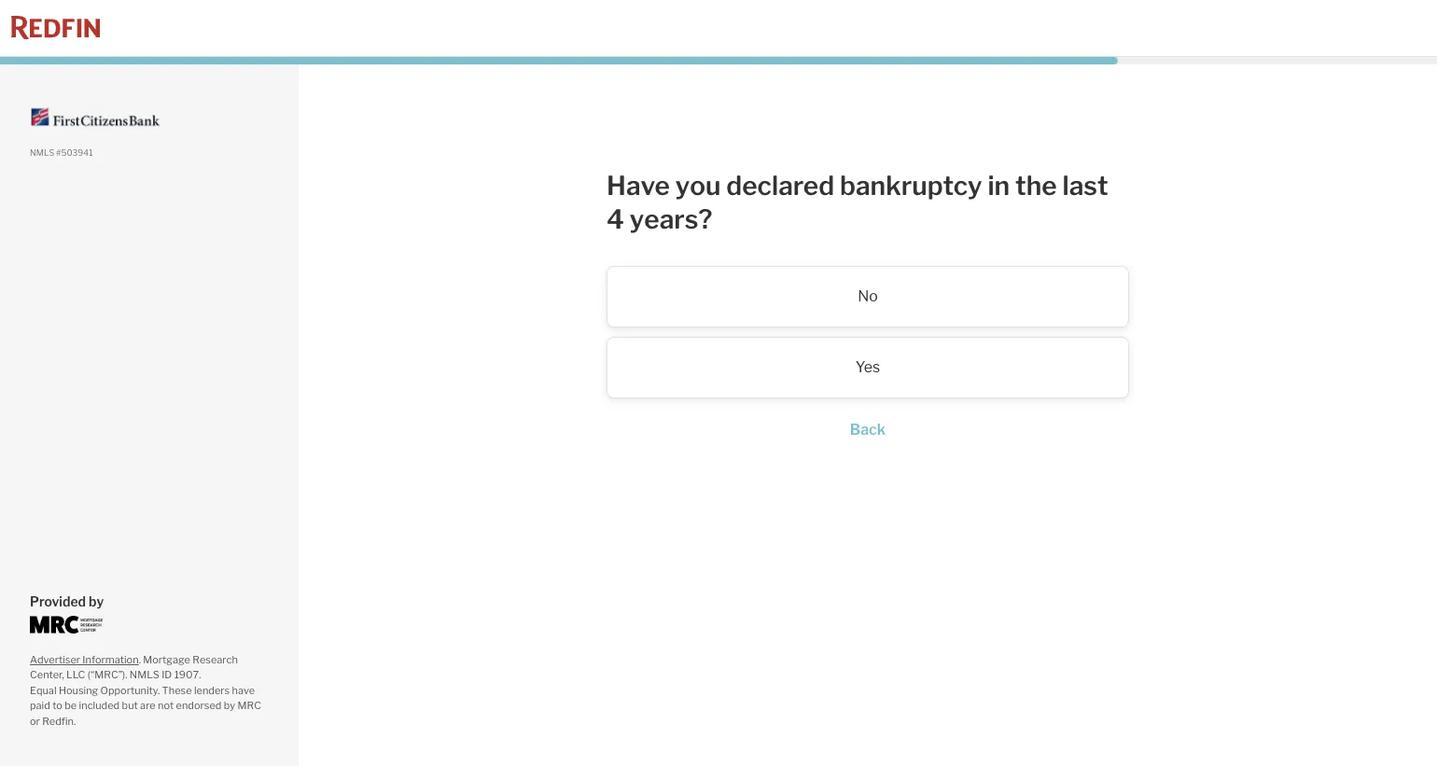 Task type: locate. For each thing, give the bounding box(es) containing it.
information
[[82, 653, 139, 666]]

in
[[988, 170, 1010, 202]]

back
[[850, 421, 886, 439]]

nmls down .
[[130, 668, 159, 681]]

1 vertical spatial by
[[224, 699, 235, 712]]

1 horizontal spatial by
[[224, 699, 235, 712]]

mortgage research center image
[[30, 616, 103, 633]]

nmls
[[30, 147, 54, 158], [130, 668, 159, 681]]

research
[[193, 653, 238, 666]]

the
[[1016, 170, 1057, 202]]

id
[[162, 668, 172, 681]]

advertiser information button
[[30, 653, 139, 666]]

you
[[676, 170, 721, 202]]

have
[[607, 170, 670, 202]]

0 horizontal spatial nmls
[[30, 147, 54, 158]]

mrc
[[238, 699, 261, 712]]

to
[[52, 699, 62, 712]]

nmls left #503941
[[30, 147, 54, 158]]

bankruptcy
[[840, 170, 983, 202]]

by left "mrc"
[[224, 699, 235, 712]]

by
[[89, 593, 104, 609], [224, 699, 235, 712]]

0 vertical spatial by
[[89, 593, 104, 609]]

. mortgage research center, llc ("mrc"). nmls id 1907. equal housing opportunity. these lenders have paid to be included but are not endorsed by mrc or redfin.
[[30, 653, 261, 728]]

by up mortgage research center image at the left
[[89, 593, 104, 609]]

paid
[[30, 699, 50, 712]]

1 vertical spatial nmls
[[130, 668, 159, 681]]

by inside . mortgage research center, llc ("mrc"). nmls id 1907. equal housing opportunity. these lenders have paid to be included but are not endorsed by mrc or redfin.
[[224, 699, 235, 712]]

have you declared bankruptcy in the last 4 years?
[[607, 170, 1109, 235]]

not
[[158, 699, 174, 712]]

4 years?
[[607, 204, 713, 235]]

endorsed
[[176, 699, 222, 712]]

0 vertical spatial nmls
[[30, 147, 54, 158]]

0 horizontal spatial by
[[89, 593, 104, 609]]

.
[[139, 653, 141, 666]]

1 horizontal spatial nmls
[[130, 668, 159, 681]]



Task type: vqa. For each thing, say whether or not it's contained in the screenshot.
the Have you declared bankruptcy in the last 4 years? option group
yes



Task type: describe. For each thing, give the bounding box(es) containing it.
have
[[232, 684, 255, 697]]

nmls inside . mortgage research center, llc ("mrc"). nmls id 1907. equal housing opportunity. these lenders have paid to be included but are not endorsed by mrc or redfin.
[[130, 668, 159, 681]]

but
[[122, 699, 138, 712]]

last
[[1063, 170, 1109, 202]]

are
[[140, 699, 156, 712]]

have you declared bankruptcy in the last 4 years? option group
[[607, 266, 1130, 399]]

included
[[79, 699, 120, 712]]

advertiser
[[30, 653, 80, 666]]

1907.
[[174, 668, 201, 681]]

no
[[858, 288, 878, 305]]

center,
[[30, 668, 64, 681]]

declared
[[727, 170, 835, 202]]

be
[[65, 699, 77, 712]]

yes
[[856, 359, 881, 376]]

advertiser information
[[30, 653, 139, 666]]

or redfin.
[[30, 715, 76, 728]]

lenders
[[194, 684, 230, 697]]

llc
[[66, 668, 85, 681]]

these
[[162, 684, 192, 697]]

equal housing opportunity.
[[30, 684, 160, 697]]

nmls #503941
[[30, 147, 93, 158]]

provided by
[[30, 593, 104, 609]]

#503941
[[56, 147, 93, 158]]

mortgage
[[143, 653, 190, 666]]

provided
[[30, 593, 86, 609]]

("mrc").
[[87, 668, 127, 681]]

back button
[[607, 421, 1130, 439]]



